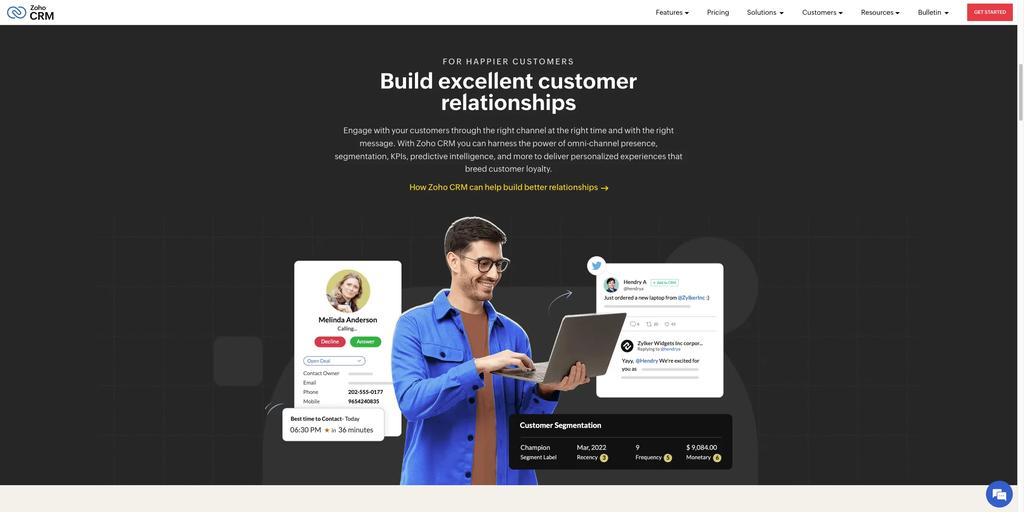 Task type: describe. For each thing, give the bounding box(es) containing it.
presence,
[[621, 139, 658, 148]]

0 vertical spatial zoho
[[417, 139, 436, 148]]

through
[[452, 126, 482, 135]]

get started link
[[968, 4, 1014, 21]]

build
[[504, 183, 523, 192]]

time
[[591, 126, 607, 135]]

experiences
[[621, 152, 667, 161]]

harness
[[488, 139, 517, 148]]

customer inside for happier customers build excellent customer relationships
[[538, 69, 638, 94]]

customers inside engage with your customers through the right channel at the right time and with the right message. with
[[410, 126, 450, 135]]

started
[[986, 9, 1007, 15]]

channel for omni-
[[590, 139, 620, 148]]

1 vertical spatial relationships
[[549, 183, 598, 192]]

1 vertical spatial crm
[[450, 183, 468, 192]]

and inside engage with your customers through the right channel at the right time and with the right message. with
[[609, 126, 623, 135]]

engage
[[344, 126, 372, 135]]

channel for right
[[517, 126, 547, 135]]

message.
[[360, 139, 396, 148]]

happier
[[466, 57, 510, 66]]

customers inside for happier customers build excellent customer relationships
[[513, 57, 575, 66]]

get
[[975, 9, 984, 15]]

that
[[668, 152, 683, 161]]

pricing link
[[708, 0, 730, 25]]

loyalty.
[[527, 164, 553, 174]]

contact card image
[[294, 261, 402, 437]]

more
[[514, 152, 533, 161]]

and inside you can harness the power of omni-channel presence, segmentation, kpis, predictive intelligence, and more to deliver personalized experiences that breed customer loyalty.
[[498, 152, 512, 161]]

customer inside you can harness the power of omni-channel presence, segmentation, kpis, predictive intelligence, and more to deliver personalized experiences that breed customer loyalty.
[[489, 164, 525, 174]]

kpis,
[[391, 152, 409, 161]]

with
[[398, 139, 415, 148]]

segmentation,
[[335, 152, 389, 161]]

intelligence,
[[450, 152, 496, 161]]

the right "at"
[[557, 126, 569, 135]]

1 with from the left
[[374, 126, 390, 135]]

of
[[559, 139, 566, 148]]

excellent
[[439, 69, 534, 94]]

1 vertical spatial zoho
[[429, 183, 448, 192]]

the up harness
[[483, 126, 496, 135]]

how zoho crm can help build better relationships
[[410, 183, 598, 192]]

2 with from the left
[[625, 126, 641, 135]]

deliver
[[544, 152, 570, 161]]

features link
[[656, 0, 690, 25]]

better
[[525, 183, 548, 192]]

your
[[392, 126, 409, 135]]

1 right from the left
[[497, 126, 515, 135]]

features
[[656, 8, 683, 16]]

pricing
[[708, 8, 730, 16]]

2 right from the left
[[571, 126, 589, 135]]

resources link
[[862, 0, 901, 25]]



Task type: vqa. For each thing, say whether or not it's contained in the screenshot.
topmost Define
no



Task type: locate. For each thing, give the bounding box(es) containing it.
1 horizontal spatial channel
[[590, 139, 620, 148]]

zoho right how
[[429, 183, 448, 192]]

channel up power at right
[[517, 126, 547, 135]]

1 horizontal spatial and
[[609, 126, 623, 135]]

bulletin
[[919, 8, 944, 16]]

crm left you
[[438, 139, 456, 148]]

and
[[609, 126, 623, 135], [498, 152, 512, 161]]

segmentation image
[[509, 414, 733, 470]]

best time to contact image
[[276, 402, 390, 447]]

and right time
[[609, 126, 623, 135]]

the up more
[[519, 139, 531, 148]]

with up message.
[[374, 126, 390, 135]]

channel inside engage with your customers through the right channel at the right time and with the right message. with
[[517, 126, 547, 135]]

0 horizontal spatial right
[[497, 126, 515, 135]]

relationships down deliver
[[549, 183, 598, 192]]

omni-
[[568, 139, 590, 148]]

0 horizontal spatial with
[[374, 126, 390, 135]]

you
[[457, 139, 471, 148]]

zoho up predictive
[[417, 139, 436, 148]]

0 horizontal spatial channel
[[517, 126, 547, 135]]

0 vertical spatial channel
[[517, 126, 547, 135]]

with
[[374, 126, 390, 135], [625, 126, 641, 135]]

right up omni-
[[571, 126, 589, 135]]

3 right from the left
[[657, 126, 674, 135]]

get started
[[975, 9, 1007, 15]]

engage with your customers through the right channel at the right time and with the right message. with
[[344, 126, 674, 148]]

power
[[533, 139, 557, 148]]

customer
[[538, 69, 638, 94], [489, 164, 525, 174]]

right up harness
[[497, 126, 515, 135]]

zoho
[[417, 139, 436, 148], [429, 183, 448, 192]]

bulletin link
[[919, 0, 950, 25]]

with up presence,
[[625, 126, 641, 135]]

1 vertical spatial can
[[470, 183, 484, 192]]

customers
[[513, 57, 575, 66], [410, 126, 450, 135]]

social media card image
[[587, 256, 724, 398]]

and down harness
[[498, 152, 512, 161]]

zoho crm
[[417, 139, 456, 148]]

solutions link
[[748, 0, 785, 25]]

1 horizontal spatial right
[[571, 126, 589, 135]]

1 horizontal spatial customers
[[513, 57, 575, 66]]

0 vertical spatial relationships
[[441, 90, 577, 115]]

0 vertical spatial crm
[[438, 139, 456, 148]]

crm down breed
[[450, 183, 468, 192]]

1 vertical spatial and
[[498, 152, 512, 161]]

1 vertical spatial channel
[[590, 139, 620, 148]]

1 horizontal spatial customer
[[538, 69, 638, 94]]

customers
[[803, 8, 837, 16]]

relationships
[[441, 90, 577, 115], [549, 183, 598, 192]]

help
[[485, 183, 502, 192]]

crm home banner image
[[390, 216, 628, 485]]

for happier customers build excellent customer relationships
[[380, 57, 638, 115]]

resources
[[862, 8, 894, 16]]

0 vertical spatial customers
[[513, 57, 575, 66]]

right up that
[[657, 126, 674, 135]]

relationships inside for happier customers build excellent customer relationships
[[441, 90, 577, 115]]

at
[[548, 126, 556, 135]]

how
[[410, 183, 427, 192]]

0 horizontal spatial customer
[[489, 164, 525, 174]]

0 vertical spatial customer
[[538, 69, 638, 94]]

can up intelligence,
[[473, 139, 487, 148]]

the up presence,
[[643, 126, 655, 135]]

zoho crm logo image
[[7, 2, 54, 22]]

1 vertical spatial customer
[[489, 164, 525, 174]]

0 horizontal spatial and
[[498, 152, 512, 161]]

breed
[[465, 164, 487, 174]]

2 horizontal spatial right
[[657, 126, 674, 135]]

the inside you can harness the power of omni-channel presence, segmentation, kpis, predictive intelligence, and more to deliver personalized experiences that breed customer loyalty.
[[519, 139, 531, 148]]

personalized
[[571, 152, 619, 161]]

channel down time
[[590, 139, 620, 148]]

channel
[[517, 126, 547, 135], [590, 139, 620, 148]]

predictive
[[411, 152, 448, 161]]

1 horizontal spatial with
[[625, 126, 641, 135]]

to
[[535, 152, 543, 161]]

right
[[497, 126, 515, 135], [571, 126, 589, 135], [657, 126, 674, 135]]

0 vertical spatial and
[[609, 126, 623, 135]]

can left help
[[470, 183, 484, 192]]

the
[[483, 126, 496, 135], [557, 126, 569, 135], [643, 126, 655, 135], [519, 139, 531, 148]]

build
[[380, 69, 434, 94]]

solutions
[[748, 8, 778, 16]]

channel inside you can harness the power of omni-channel presence, segmentation, kpis, predictive intelligence, and more to deliver personalized experiences that breed customer loyalty.
[[590, 139, 620, 148]]

relationships up engage with your customers through the right channel at the right time and with the right message. with
[[441, 90, 577, 115]]

you can harness the power of omni-channel presence, segmentation, kpis, predictive intelligence, and more to deliver personalized experiences that breed customer loyalty.
[[335, 139, 683, 174]]

0 horizontal spatial customers
[[410, 126, 450, 135]]

1 vertical spatial customers
[[410, 126, 450, 135]]

can inside you can harness the power of omni-channel presence, segmentation, kpis, predictive intelligence, and more to deliver personalized experiences that breed customer loyalty.
[[473, 139, 487, 148]]

0 vertical spatial can
[[473, 139, 487, 148]]

for
[[443, 57, 463, 66]]

can
[[473, 139, 487, 148], [470, 183, 484, 192]]

crm
[[438, 139, 456, 148], [450, 183, 468, 192]]



